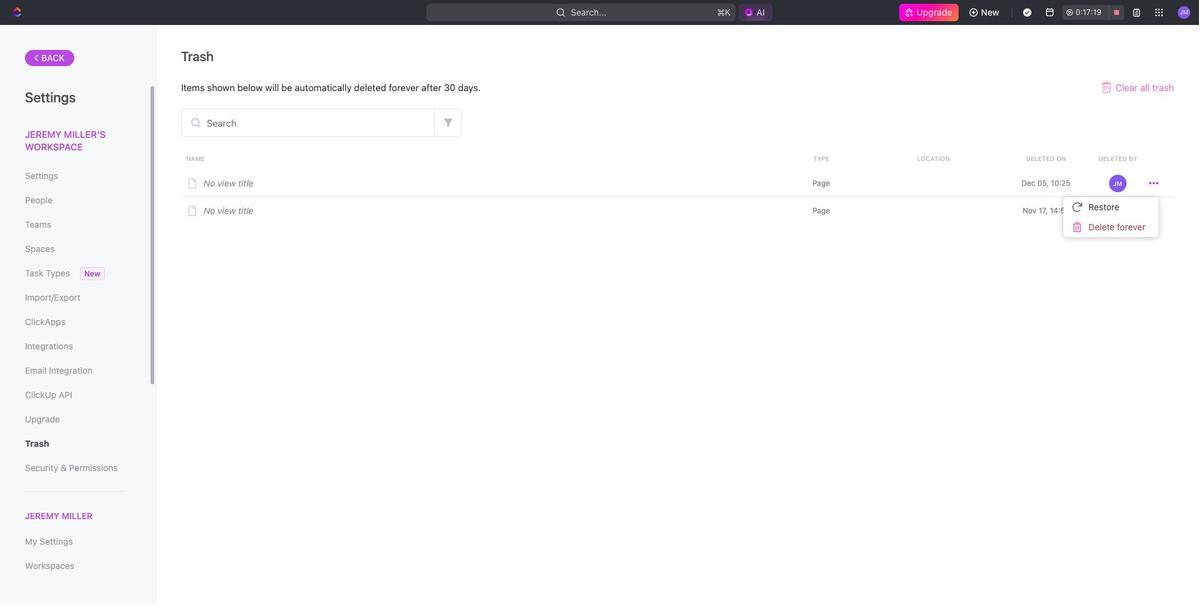 Task type: locate. For each thing, give the bounding box(es) containing it.
spaces
[[25, 244, 55, 254]]

jm up delete forever
[[1114, 207, 1123, 215]]

1 vertical spatial upgrade
[[25, 414, 60, 425]]

2 jeremy from the top
[[25, 511, 59, 522]]

integration
[[49, 365, 93, 376]]

deleted
[[1026, 155, 1055, 162], [1099, 155, 1127, 162]]

teams link
[[25, 214, 124, 236]]

jeremy
[[25, 129, 62, 140], [25, 511, 59, 522]]

upgrade link left new button
[[899, 4, 959, 21]]

trash up items
[[181, 49, 214, 64]]

people
[[25, 195, 53, 206]]

forever down restore button
[[1117, 222, 1146, 232]]

0 vertical spatial jm
[[1114, 180, 1123, 187]]

0 vertical spatial page
[[813, 178, 830, 188]]

&
[[61, 463, 67, 474]]

jeremy up workspace
[[25, 129, 62, 140]]

spaces link
[[25, 239, 124, 260]]

clickapps link
[[25, 312, 124, 333]]

by
[[1129, 155, 1138, 162]]

automatically
[[295, 82, 352, 93]]

jeremy for jeremy miller
[[25, 511, 59, 522]]

page
[[813, 178, 830, 188], [813, 206, 830, 215]]

settings
[[25, 89, 76, 106], [25, 171, 58, 181], [40, 537, 73, 547]]

0 horizontal spatial upgrade
[[25, 414, 60, 425]]

be
[[281, 82, 292, 93]]

jm for 10:25
[[1114, 180, 1123, 187]]

new inside button
[[981, 7, 1000, 17]]

1 vertical spatial new
[[84, 269, 100, 279]]

jeremy for jeremy miller's workspace
[[25, 129, 62, 140]]

1 vertical spatial jeremy
[[25, 511, 59, 522]]

0:17:19
[[1076, 7, 1102, 17]]

1 vertical spatial page
[[813, 206, 830, 215]]

0 vertical spatial new
[[981, 7, 1000, 17]]

jm down deleted by
[[1114, 180, 1123, 187]]

0 horizontal spatial trash
[[25, 439, 49, 449]]

trash
[[181, 49, 214, 64], [25, 439, 49, 449]]

0 horizontal spatial upgrade link
[[25, 409, 124, 430]]

10:25
[[1051, 178, 1071, 188]]

1 horizontal spatial trash
[[181, 49, 214, 64]]

settings up people
[[25, 171, 58, 181]]

upgrade link
[[899, 4, 959, 21], [25, 409, 124, 430]]

1 page from the top
[[813, 178, 830, 188]]

new
[[981, 7, 1000, 17], [84, 269, 100, 279]]

upgrade
[[917, 7, 953, 17], [25, 414, 60, 425]]

deleted on
[[1026, 155, 1066, 162]]

settings right my
[[40, 537, 73, 547]]

location
[[918, 155, 950, 162]]

upgrade left new button
[[917, 7, 953, 17]]

0 horizontal spatial deleted
[[1026, 155, 1055, 162]]

deleted left the on
[[1026, 155, 1055, 162]]

back link
[[25, 50, 74, 66]]

1 horizontal spatial upgrade
[[917, 7, 953, 17]]

forever left after
[[389, 82, 419, 93]]

on
[[1057, 155, 1066, 162]]

0 vertical spatial jeremy
[[25, 129, 62, 140]]

1 horizontal spatial new
[[981, 7, 1000, 17]]

0 horizontal spatial new
[[84, 269, 100, 279]]

2 jm from the top
[[1114, 207, 1123, 215]]

type
[[813, 155, 830, 162]]

restore
[[1089, 202, 1120, 212]]

deleted left by
[[1099, 155, 1127, 162]]

types
[[46, 268, 70, 279]]

forever inside button
[[1117, 222, 1146, 232]]

trash link
[[25, 434, 124, 455]]

0 vertical spatial forever
[[389, 82, 419, 93]]

dec 05, 10:25
[[1022, 178, 1071, 188]]

1 vertical spatial trash
[[25, 439, 49, 449]]

jeremy miller's workspace
[[25, 129, 106, 152]]

1 horizontal spatial deleted
[[1099, 155, 1127, 162]]

import/export link
[[25, 287, 124, 309]]

upgrade inside settings element
[[25, 414, 60, 425]]

0 vertical spatial trash
[[181, 49, 214, 64]]

0 vertical spatial upgrade
[[917, 7, 953, 17]]

delete forever button
[[1069, 217, 1154, 237]]

forever
[[389, 82, 419, 93], [1117, 222, 1146, 232]]

below
[[237, 82, 263, 93]]

0:17:19 button
[[1063, 5, 1124, 20]]

deleted
[[354, 82, 386, 93]]

trash up security
[[25, 439, 49, 449]]

1 horizontal spatial forever
[[1117, 222, 1146, 232]]

upgrade link up trash link
[[25, 409, 124, 430]]

0 horizontal spatial forever
[[389, 82, 419, 93]]

1 vertical spatial jm
[[1114, 207, 1123, 215]]

after
[[422, 82, 442, 93]]

items shown below will be automatically deleted forever after 30 days.
[[181, 82, 481, 93]]

dec
[[1022, 178, 1036, 188]]

deleted by
[[1099, 155, 1138, 162]]

2 deleted from the left
[[1099, 155, 1127, 162]]

shown
[[207, 82, 235, 93]]

jeremy up my settings at the bottom of page
[[25, 511, 59, 522]]

my settings link
[[25, 532, 124, 553]]

settings down back link
[[25, 89, 76, 106]]

security & permissions
[[25, 463, 118, 474]]

jm
[[1114, 180, 1123, 187], [1114, 207, 1123, 215]]

1 deleted from the left
[[1026, 155, 1055, 162]]

jeremy inside jeremy miller's workspace
[[25, 129, 62, 140]]

1 jeremy from the top
[[25, 129, 62, 140]]

2 page from the top
[[813, 206, 830, 215]]

0 vertical spatial settings
[[25, 89, 76, 106]]

0 vertical spatial upgrade link
[[899, 4, 959, 21]]

upgrade down clickup
[[25, 414, 60, 425]]

2 vertical spatial settings
[[40, 537, 73, 547]]

1 vertical spatial forever
[[1117, 222, 1146, 232]]

people link
[[25, 190, 124, 211]]

1 vertical spatial upgrade link
[[25, 409, 124, 430]]

task types
[[25, 268, 70, 279]]

1 jm from the top
[[1114, 180, 1123, 187]]



Task type: vqa. For each thing, say whether or not it's contained in the screenshot.
the user group image on the left of page
no



Task type: describe. For each thing, give the bounding box(es) containing it.
page for nov 17, 14:57
[[813, 206, 830, 215]]

workspaces
[[25, 561, 74, 572]]

clear all trash
[[1116, 82, 1174, 93]]

workspaces link
[[25, 556, 124, 577]]

email integration link
[[25, 360, 124, 382]]

settings link
[[25, 166, 124, 187]]

deleted for deleted on
[[1026, 155, 1055, 162]]

settings element
[[0, 25, 156, 605]]

1 horizontal spatial upgrade link
[[899, 4, 959, 21]]

teams
[[25, 219, 51, 230]]

miller
[[62, 511, 93, 522]]

my
[[25, 537, 37, 547]]

jm for 14:57
[[1114, 207, 1123, 215]]

14:57
[[1050, 206, 1070, 215]]

miller's
[[64, 129, 106, 140]]

new inside settings element
[[84, 269, 100, 279]]

will
[[265, 82, 279, 93]]

my settings
[[25, 537, 73, 547]]

security
[[25, 463, 58, 474]]

clickup
[[25, 390, 56, 400]]

security & permissions link
[[25, 458, 124, 479]]

1 vertical spatial settings
[[25, 171, 58, 181]]

05,
[[1038, 178, 1049, 188]]

integrations
[[25, 341, 73, 352]]

all
[[1141, 82, 1150, 93]]

trash
[[1153, 82, 1174, 93]]

clickup api
[[25, 390, 72, 400]]

name
[[186, 155, 205, 162]]

email integration
[[25, 365, 93, 376]]

dropdown menu image
[[1149, 179, 1159, 188]]

email
[[25, 365, 47, 376]]

task
[[25, 268, 43, 279]]

Search text field
[[182, 109, 434, 136]]

⌘k
[[717, 7, 731, 17]]

workspace
[[25, 141, 83, 152]]

search...
[[571, 7, 607, 17]]

30
[[444, 82, 456, 93]]

delete forever
[[1089, 222, 1146, 232]]

back
[[41, 52, 65, 63]]

permissions
[[69, 463, 118, 474]]

delete
[[1089, 222, 1115, 232]]

clickup api link
[[25, 385, 124, 406]]

17,
[[1039, 206, 1048, 215]]

page for dec 05, 10:25
[[813, 178, 830, 188]]

deleted for deleted by
[[1099, 155, 1127, 162]]

new button
[[964, 2, 1007, 22]]

api
[[59, 390, 72, 400]]

restore button
[[1069, 197, 1154, 217]]

integrations link
[[25, 336, 124, 357]]

clickapps
[[25, 317, 66, 327]]

items
[[181, 82, 205, 93]]

jeremy miller
[[25, 511, 93, 522]]

nov
[[1023, 206, 1037, 215]]

nov 17, 14:57
[[1023, 206, 1070, 215]]

days.
[[458, 82, 481, 93]]

import/export
[[25, 292, 80, 303]]

trash inside settings element
[[25, 439, 49, 449]]

clear
[[1116, 82, 1138, 93]]



